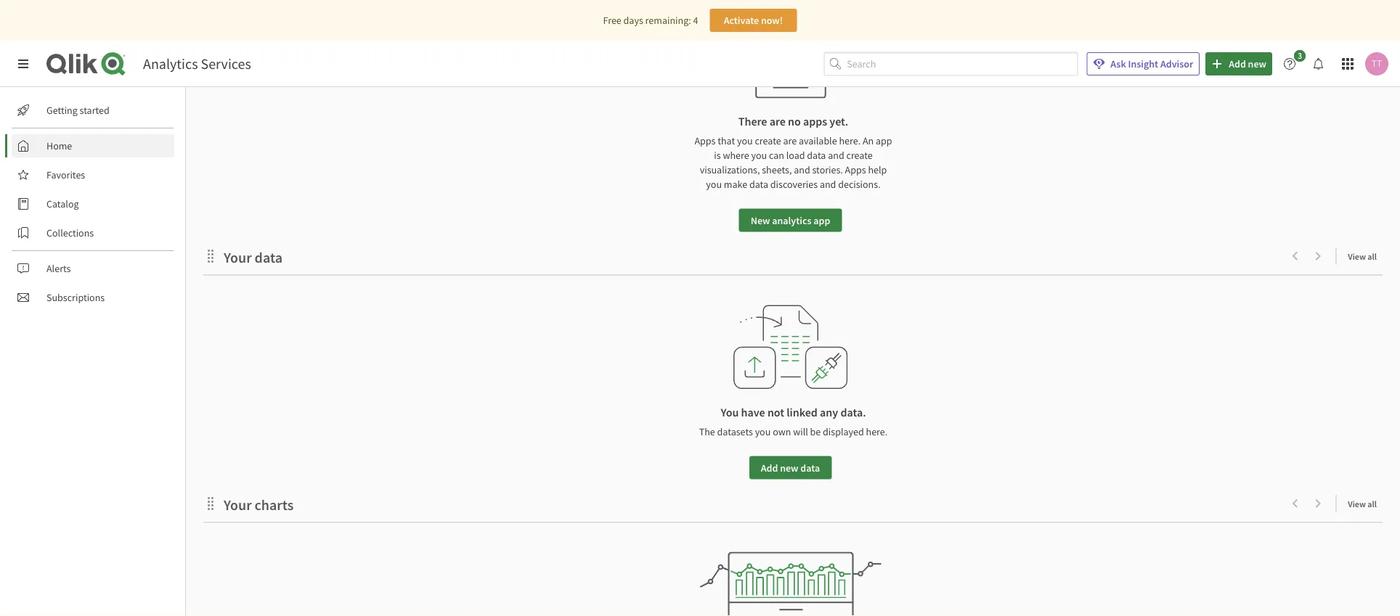 Task type: describe. For each thing, give the bounding box(es) containing it.
add new data button
[[749, 457, 832, 480]]

catalog
[[46, 198, 79, 211]]

started
[[80, 104, 110, 117]]

0 horizontal spatial create
[[755, 135, 781, 148]]

all for your data
[[1368, 252, 1377, 263]]

an
[[863, 135, 874, 148]]

activate now! link
[[710, 9, 797, 32]]

main content containing your data
[[180, 0, 1400, 617]]

linked
[[787, 406, 818, 421]]

be
[[810, 426, 821, 439]]

apps
[[803, 115, 827, 129]]

alerts
[[46, 262, 71, 275]]

load
[[786, 149, 805, 162]]

getting started link
[[12, 99, 174, 122]]

move collection image
[[203, 497, 218, 512]]

your charts
[[224, 497, 294, 515]]

remaining:
[[645, 14, 691, 27]]

terry turtle image
[[1366, 52, 1389, 76]]

favorites
[[46, 169, 85, 182]]

charts
[[255, 497, 294, 515]]

analytics
[[772, 214, 812, 227]]

ask insight advisor button
[[1087, 52, 1200, 76]]

you up where
[[737, 135, 753, 148]]

app inside there are no apps yet. apps that you create are available here. an app is where you can load data and create visualizations, sheets, and stories. apps help you make data discoveries and decisions.
[[876, 135, 892, 148]]

your for your data
[[224, 249, 252, 267]]

data right move collection icon
[[255, 249, 283, 267]]

analytics services element
[[143, 55, 251, 73]]

sheets,
[[762, 164, 792, 177]]

alerts link
[[12, 257, 174, 280]]

there are no apps yet. apps that you create are available here. an app is where you can load data and create visualizations, sheets, and stories. apps help you make data discoveries and decisions.
[[695, 115, 892, 191]]

you left can
[[751, 149, 767, 162]]

subscriptions
[[46, 291, 105, 304]]

you have not linked any data. the datasets you own will be displayed here.
[[699, 406, 888, 439]]

new
[[751, 214, 770, 227]]

no
[[788, 115, 801, 129]]

visualizations,
[[700, 164, 760, 177]]

not
[[768, 406, 785, 421]]

3 button
[[1278, 50, 1310, 76]]

the
[[699, 426, 715, 439]]

can
[[769, 149, 784, 162]]

days
[[624, 14, 643, 27]]

you inside you have not linked any data. the datasets you own will be displayed here.
[[755, 426, 771, 439]]

ask
[[1111, 57, 1126, 70]]

move collection image
[[203, 250, 218, 264]]

group 5 image
[[699, 553, 882, 617]]

2 vertical spatial and
[[820, 178, 836, 191]]

free days remaining: 4
[[603, 14, 698, 27]]

view all link for your charts
[[1348, 496, 1383, 514]]

you down visualizations,
[[706, 178, 722, 191]]

4
[[693, 14, 698, 27]]

there
[[739, 115, 767, 129]]

home
[[46, 139, 72, 153]]

your data link
[[224, 249, 288, 267]]



Task type: locate. For each thing, give the bounding box(es) containing it.
new for add new
[[1248, 57, 1267, 70]]

catalog link
[[12, 192, 174, 216]]

here. right displayed
[[866, 426, 888, 439]]

analytics
[[143, 55, 198, 73]]

new inside 'add new data' button
[[780, 462, 799, 475]]

data
[[807, 149, 826, 162], [750, 178, 769, 191], [255, 249, 283, 267], [801, 462, 820, 475]]

decisions.
[[838, 178, 881, 191]]

collections link
[[12, 222, 174, 245]]

here. left "an"
[[839, 135, 861, 148]]

0 vertical spatial your
[[224, 249, 252, 267]]

0 vertical spatial new
[[1248, 57, 1267, 70]]

add new button
[[1206, 52, 1273, 76]]

1 vertical spatial all
[[1368, 500, 1377, 511]]

have
[[741, 406, 765, 421]]

apps up decisions.
[[845, 164, 866, 177]]

1 horizontal spatial here.
[[866, 426, 888, 439]]

2 your from the top
[[224, 497, 252, 515]]

own
[[773, 426, 791, 439]]

data down sheets,
[[750, 178, 769, 191]]

2 all from the top
[[1368, 500, 1377, 511]]

3
[[1298, 50, 1302, 61]]

and down 'stories.'
[[820, 178, 836, 191]]

new analytics app button
[[739, 209, 842, 233]]

app inside 'button'
[[814, 214, 830, 227]]

0 horizontal spatial new
[[780, 462, 799, 475]]

new for add new data
[[780, 462, 799, 475]]

you
[[737, 135, 753, 148], [751, 149, 767, 162], [706, 178, 722, 191], [755, 426, 771, 439]]

0 horizontal spatial add
[[761, 462, 778, 475]]

your data
[[224, 249, 283, 267]]

create up can
[[755, 135, 781, 148]]

add left 3 dropdown button
[[1229, 57, 1246, 70]]

0 vertical spatial view
[[1348, 252, 1366, 263]]

are left no
[[770, 115, 786, 129]]

1 horizontal spatial app
[[876, 135, 892, 148]]

0 vertical spatial view all link
[[1348, 248, 1383, 266]]

1 vertical spatial view all link
[[1348, 496, 1383, 514]]

favorites link
[[12, 163, 174, 187]]

ask insight advisor
[[1111, 57, 1194, 70]]

1 horizontal spatial new
[[1248, 57, 1267, 70]]

1 vertical spatial create
[[847, 149, 873, 162]]

analytics services
[[143, 55, 251, 73]]

view all link
[[1348, 248, 1383, 266], [1348, 496, 1383, 514]]

displayed
[[823, 426, 864, 439]]

0 vertical spatial all
[[1368, 252, 1377, 263]]

create down "an"
[[847, 149, 873, 162]]

1 horizontal spatial apps
[[845, 164, 866, 177]]

1 vertical spatial are
[[783, 135, 797, 148]]

home link
[[12, 134, 174, 158]]

add for add new
[[1229, 57, 1246, 70]]

0 vertical spatial view all
[[1348, 252, 1377, 263]]

new
[[1248, 57, 1267, 70], [780, 462, 799, 475]]

make
[[724, 178, 748, 191]]

subscriptions link
[[12, 286, 174, 309]]

app right "an"
[[876, 135, 892, 148]]

1 vertical spatial view all
[[1348, 500, 1377, 511]]

1 vertical spatial apps
[[845, 164, 866, 177]]

1 view all link from the top
[[1348, 248, 1383, 266]]

close sidebar menu image
[[17, 58, 29, 70]]

1 horizontal spatial add
[[1229, 57, 1246, 70]]

1 view all from the top
[[1348, 252, 1377, 263]]

1 your from the top
[[224, 249, 252, 267]]

free
[[603, 14, 622, 27]]

1 all from the top
[[1368, 252, 1377, 263]]

here. inside you have not linked any data. the datasets you own will be displayed here.
[[866, 426, 888, 439]]

1 vertical spatial new
[[780, 462, 799, 475]]

view all link for your data
[[1348, 248, 1383, 266]]

0 horizontal spatial here.
[[839, 135, 861, 148]]

your right move collection image
[[224, 497, 252, 515]]

new analytics app
[[751, 214, 830, 227]]

will
[[793, 426, 808, 439]]

advisor
[[1161, 57, 1194, 70]]

your
[[224, 249, 252, 267], [224, 497, 252, 515]]

available
[[799, 135, 837, 148]]

you
[[721, 406, 739, 421]]

app
[[876, 135, 892, 148], [814, 214, 830, 227]]

is
[[714, 149, 721, 162]]

1 vertical spatial your
[[224, 497, 252, 515]]

are
[[770, 115, 786, 129], [783, 135, 797, 148]]

view for your charts
[[1348, 500, 1366, 511]]

new down own
[[780, 462, 799, 475]]

now!
[[761, 14, 783, 27]]

activate now!
[[724, 14, 783, 27]]

you left own
[[755, 426, 771, 439]]

1 vertical spatial and
[[794, 164, 810, 177]]

0 horizontal spatial app
[[814, 214, 830, 227]]

add down own
[[761, 462, 778, 475]]

0 horizontal spatial apps
[[695, 135, 716, 148]]

here.
[[839, 135, 861, 148], [866, 426, 888, 439]]

apps up is
[[695, 135, 716, 148]]

0 vertical spatial create
[[755, 135, 781, 148]]

2 view from the top
[[1348, 500, 1366, 511]]

add
[[1229, 57, 1246, 70], [761, 462, 778, 475]]

add inside "dropdown button"
[[1229, 57, 1246, 70]]

view
[[1348, 252, 1366, 263], [1348, 500, 1366, 511]]

all
[[1368, 252, 1377, 263], [1368, 500, 1377, 511]]

0 vertical spatial app
[[876, 135, 892, 148]]

datasets
[[717, 426, 753, 439]]

add new
[[1229, 57, 1267, 70]]

your right move collection icon
[[224, 249, 252, 267]]

create
[[755, 135, 781, 148], [847, 149, 873, 162]]

2 view all link from the top
[[1348, 496, 1383, 514]]

1 view from the top
[[1348, 252, 1366, 263]]

activate
[[724, 14, 759, 27]]

stories.
[[812, 164, 843, 177]]

navigation pane element
[[0, 93, 185, 315]]

data inside 'add new data' button
[[801, 462, 820, 475]]

services
[[201, 55, 251, 73]]

and down load
[[794, 164, 810, 177]]

Search text field
[[847, 52, 1078, 76]]

discoveries
[[771, 178, 818, 191]]

view all for your data
[[1348, 252, 1377, 263]]

here. inside there are no apps yet. apps that you create are available here. an app is where you can load data and create visualizations, sheets, and stories. apps help you make data discoveries and decisions.
[[839, 135, 861, 148]]

and
[[828, 149, 845, 162], [794, 164, 810, 177], [820, 178, 836, 191]]

your charts link
[[224, 497, 300, 515]]

getting
[[46, 104, 78, 117]]

1 vertical spatial view
[[1348, 500, 1366, 511]]

data down the be
[[801, 462, 820, 475]]

1 horizontal spatial create
[[847, 149, 873, 162]]

0 vertical spatial and
[[828, 149, 845, 162]]

searchbar element
[[824, 52, 1078, 76]]

view for your data
[[1348, 252, 1366, 263]]

getting started
[[46, 104, 110, 117]]

all for your charts
[[1368, 500, 1377, 511]]

any
[[820, 406, 838, 421]]

0 vertical spatial are
[[770, 115, 786, 129]]

data.
[[841, 406, 866, 421]]

that
[[718, 135, 735, 148]]

where
[[723, 149, 749, 162]]

0 vertical spatial apps
[[695, 135, 716, 148]]

2 view all from the top
[[1348, 500, 1377, 511]]

app right analytics
[[814, 214, 830, 227]]

add for add new data
[[761, 462, 778, 475]]

view all
[[1348, 252, 1377, 263], [1348, 500, 1377, 511]]

main content
[[180, 0, 1400, 617]]

data down the available
[[807, 149, 826, 162]]

1 vertical spatial add
[[761, 462, 778, 475]]

are up load
[[783, 135, 797, 148]]

new inside add new "dropdown button"
[[1248, 57, 1267, 70]]

yet.
[[830, 115, 849, 129]]

apps
[[695, 135, 716, 148], [845, 164, 866, 177]]

1 vertical spatial app
[[814, 214, 830, 227]]

add inside button
[[761, 462, 778, 475]]

0 vertical spatial add
[[1229, 57, 1246, 70]]

0 vertical spatial here.
[[839, 135, 861, 148]]

1 vertical spatial here.
[[866, 426, 888, 439]]

add new data
[[761, 462, 820, 475]]

new left 3 dropdown button
[[1248, 57, 1267, 70]]

view all for your charts
[[1348, 500, 1377, 511]]

help
[[868, 164, 887, 177]]

your for your charts
[[224, 497, 252, 515]]

insight
[[1128, 57, 1159, 70]]

and up 'stories.'
[[828, 149, 845, 162]]

collections
[[46, 227, 94, 240]]



Task type: vqa. For each thing, say whether or not it's contained in the screenshot.
the topmost and
yes



